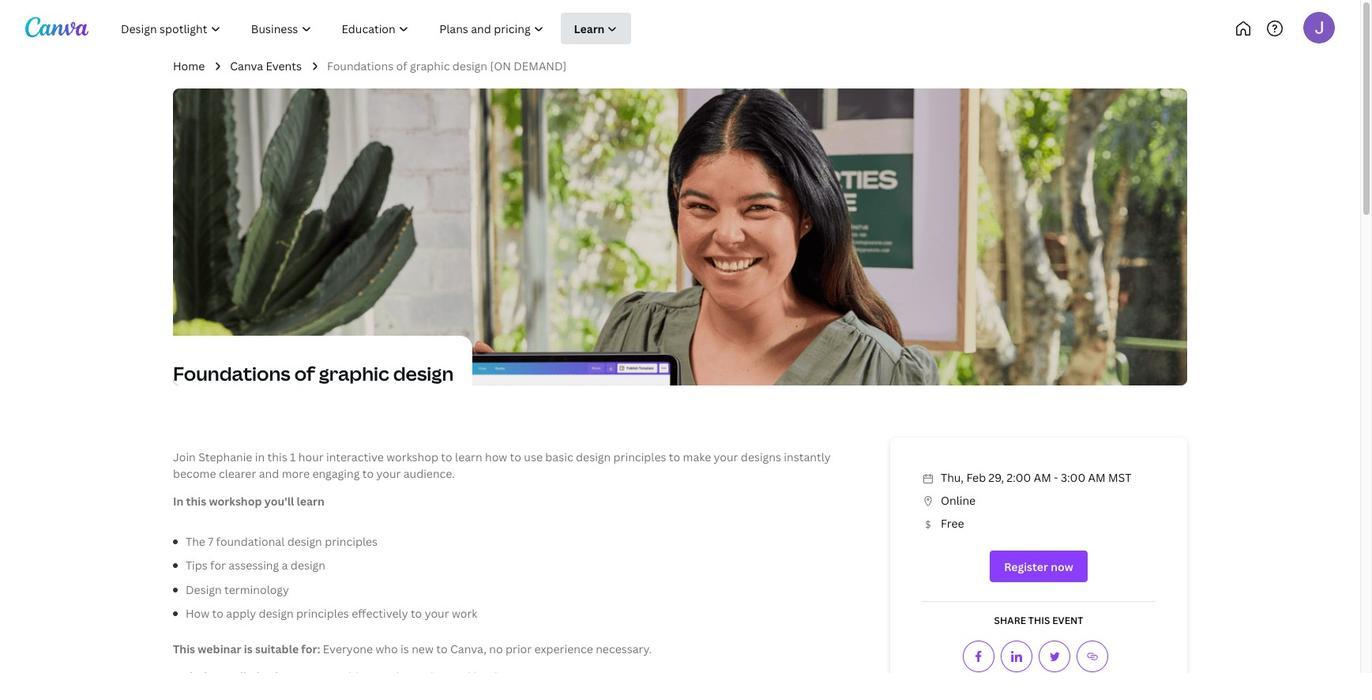 Task type: describe. For each thing, give the bounding box(es) containing it.
design for foundations of graphic design
[[393, 360, 454, 386]]

principles inside join stephanie in this 1 hour interactive workshop to learn how to use basic design principles to make your designs instantly become clearer and more engaging to your audience.
[[614, 450, 666, 465]]

the
[[186, 534, 205, 549]]

clearer
[[219, 466, 256, 481]]

share this event
[[994, 614, 1083, 627]]

hour
[[299, 450, 324, 465]]

share
[[994, 614, 1026, 627]]

2 is from the left
[[401, 641, 409, 656]]

canva
[[230, 58, 263, 73]]

1 am from the left
[[1034, 470, 1051, 485]]

make
[[683, 450, 711, 465]]

canva events link
[[230, 58, 302, 74]]

principles for how to apply design principles effectively to your work
[[296, 606, 349, 621]]

mst
[[1108, 470, 1132, 485]]

design for foundations of graphic design [on demand]
[[453, 58, 487, 73]]

principles for the 7 foundational design principles
[[325, 534, 378, 549]]

become
[[173, 466, 216, 481]]

how
[[186, 606, 209, 621]]

no
[[489, 641, 503, 656]]

suitable
[[255, 641, 299, 656]]

design terminology
[[186, 582, 289, 597]]

this
[[173, 641, 195, 656]]

this inside join stephanie in this 1 hour interactive workshop to learn how to use basic design principles to make your designs instantly become clearer and more engaging to your audience.
[[267, 450, 287, 465]]

this webinar is suitable for: everyone who is new to canva, no prior experience necessary.
[[173, 641, 652, 656]]

interactive
[[326, 450, 384, 465]]

top level navigation element
[[107, 13, 685, 44]]

[on
[[490, 58, 511, 73]]

to up audience.
[[441, 450, 452, 465]]

events
[[266, 58, 302, 73]]

and
[[259, 466, 279, 481]]

home
[[173, 58, 205, 73]]

learn inside join stephanie in this 1 hour interactive workshop to learn how to use basic design principles to make your designs instantly become clearer and more engaging to your audience.
[[455, 450, 482, 465]]

of for foundations of graphic design [on demand]
[[396, 58, 407, 73]]

canva,
[[450, 641, 487, 656]]

to right how
[[212, 606, 224, 621]]

design
[[186, 582, 222, 597]]

1
[[290, 450, 296, 465]]

prior
[[506, 641, 532, 656]]

webinar
[[198, 641, 241, 656]]

feb
[[967, 470, 986, 485]]

of for foundations of graphic design
[[294, 360, 315, 386]]

the 7 foundational design principles
[[186, 534, 378, 549]]

new
[[412, 641, 434, 656]]

2 vertical spatial your
[[425, 606, 449, 621]]

event
[[1052, 614, 1083, 627]]

instantly
[[784, 450, 831, 465]]

how
[[485, 450, 507, 465]]

0 horizontal spatial workshop
[[209, 494, 262, 509]]

apply
[[226, 606, 256, 621]]

everyone
[[323, 641, 373, 656]]

to up this webinar is suitable for: everyone who is new to canva, no prior experience necessary.
[[411, 606, 422, 621]]

foundations of graphic design
[[173, 360, 454, 386]]

more
[[282, 466, 310, 481]]

0 vertical spatial your
[[714, 450, 738, 465]]

design for how to apply design principles effectively to your work
[[259, 606, 294, 621]]

thu,
[[941, 470, 964, 485]]

basic
[[545, 450, 573, 465]]

to down 'interactive'
[[362, 466, 374, 481]]

design inside join stephanie in this 1 hour interactive workshop to learn how to use basic design principles to make your designs instantly become clearer and more engaging to your audience.
[[576, 450, 611, 465]]

stephanie
[[198, 450, 252, 465]]

a
[[282, 558, 288, 573]]

7
[[208, 534, 213, 549]]

for
[[210, 558, 226, 573]]

online
[[941, 493, 976, 508]]

-
[[1054, 470, 1058, 485]]



Task type: vqa. For each thing, say whether or not it's contained in the screenshot.
Foundations of graphic design [ON DEMAND]'s of
yes



Task type: locate. For each thing, give the bounding box(es) containing it.
principles left make
[[614, 450, 666, 465]]

this left 1
[[267, 450, 287, 465]]

0 vertical spatial learn
[[455, 450, 482, 465]]

1 horizontal spatial this
[[267, 450, 287, 465]]

0 horizontal spatial is
[[244, 641, 253, 656]]

work
[[452, 606, 477, 621]]

is right webinar
[[244, 641, 253, 656]]

your right make
[[714, 450, 738, 465]]

necessary.
[[596, 641, 652, 656]]

0 vertical spatial of
[[396, 58, 407, 73]]

engaging
[[312, 466, 360, 481]]

1 vertical spatial this
[[186, 494, 206, 509]]

of
[[396, 58, 407, 73], [294, 360, 315, 386]]

this left event
[[1028, 614, 1050, 627]]

1 vertical spatial your
[[376, 466, 401, 481]]

2 am from the left
[[1088, 470, 1106, 485]]

29,
[[989, 470, 1004, 485]]

designs
[[741, 450, 781, 465]]

1 horizontal spatial am
[[1088, 470, 1106, 485]]

2:00
[[1007, 470, 1031, 485]]

who
[[376, 641, 398, 656]]

1 horizontal spatial workshop
[[386, 450, 438, 465]]

1 vertical spatial of
[[294, 360, 315, 386]]

to left use
[[510, 450, 521, 465]]

0 horizontal spatial foundations
[[173, 360, 291, 386]]

2 vertical spatial principles
[[296, 606, 349, 621]]

learn right you'll
[[297, 494, 325, 509]]

tips
[[186, 558, 208, 573]]

you'll
[[264, 494, 294, 509]]

0 horizontal spatial your
[[376, 466, 401, 481]]

thu, feb 29, 2:00 am - 3:00 am mst
[[941, 470, 1132, 485]]

in
[[255, 450, 265, 465]]

home link
[[173, 58, 205, 74]]

1 vertical spatial workshop
[[209, 494, 262, 509]]

2 horizontal spatial this
[[1028, 614, 1050, 627]]

learn
[[455, 450, 482, 465], [297, 494, 325, 509]]

0 horizontal spatial am
[[1034, 470, 1051, 485]]

effectively
[[352, 606, 408, 621]]

how to apply design principles effectively to your work
[[186, 606, 477, 621]]

1 horizontal spatial of
[[396, 58, 407, 73]]

free
[[941, 516, 964, 531]]

this
[[267, 450, 287, 465], [186, 494, 206, 509], [1028, 614, 1050, 627]]

2 vertical spatial this
[[1028, 614, 1050, 627]]

0 horizontal spatial learn
[[297, 494, 325, 509]]

join stephanie in this 1 hour interactive workshop to learn how to use basic design principles to make your designs instantly become clearer and more engaging to your audience.
[[173, 450, 831, 481]]

1 horizontal spatial foundations
[[327, 58, 394, 73]]

your
[[714, 450, 738, 465], [376, 466, 401, 481], [425, 606, 449, 621]]

principles up for:
[[296, 606, 349, 621]]

workshop up audience.
[[386, 450, 438, 465]]

1 is from the left
[[244, 641, 253, 656]]

this for in this workshop you'll learn
[[186, 494, 206, 509]]

0 vertical spatial foundations
[[327, 58, 394, 73]]

tips for assessing a design
[[186, 558, 325, 573]]

to
[[441, 450, 452, 465], [510, 450, 521, 465], [669, 450, 680, 465], [362, 466, 374, 481], [212, 606, 224, 621], [411, 606, 422, 621], [436, 641, 448, 656]]

principles
[[614, 450, 666, 465], [325, 534, 378, 549], [296, 606, 349, 621]]

1 horizontal spatial learn
[[455, 450, 482, 465]]

foundations for foundations of graphic design [on demand]
[[327, 58, 394, 73]]

learn left the how
[[455, 450, 482, 465]]

canva events
[[230, 58, 302, 73]]

graphic for foundations of graphic design [on demand]
[[410, 58, 450, 73]]

in
[[173, 494, 184, 509]]

workshop inside join stephanie in this 1 hour interactive workshop to learn how to use basic design principles to make your designs instantly become clearer and more engaging to your audience.
[[386, 450, 438, 465]]

0 vertical spatial this
[[267, 450, 287, 465]]

is
[[244, 641, 253, 656], [401, 641, 409, 656]]

foundations for foundations of graphic design
[[173, 360, 291, 386]]

1 vertical spatial principles
[[325, 534, 378, 549]]

demand]
[[514, 58, 567, 73]]

in this workshop you'll learn
[[173, 494, 325, 509]]

graphic for foundations of graphic design
[[319, 360, 389, 386]]

workshop down 'clearer'
[[209, 494, 262, 509]]

your left work
[[425, 606, 449, 621]]

use
[[524, 450, 543, 465]]

1 horizontal spatial graphic
[[410, 58, 450, 73]]

foundational
[[216, 534, 285, 549]]

0 horizontal spatial of
[[294, 360, 315, 386]]

2 horizontal spatial your
[[714, 450, 738, 465]]

is left new
[[401, 641, 409, 656]]

am left -
[[1034, 470, 1051, 485]]

join
[[173, 450, 196, 465]]

your down 'interactive'
[[376, 466, 401, 481]]

to right new
[[436, 641, 448, 656]]

design
[[453, 58, 487, 73], [393, 360, 454, 386], [576, 450, 611, 465], [287, 534, 322, 549], [291, 558, 325, 573], [259, 606, 294, 621]]

foundations of graphic design [on demand]
[[327, 58, 567, 73]]

to left make
[[669, 450, 680, 465]]

for:
[[301, 641, 320, 656]]

this right in
[[186, 494, 206, 509]]

1 vertical spatial learn
[[297, 494, 325, 509]]

design for the 7 foundational design principles
[[287, 534, 322, 549]]

0 vertical spatial workshop
[[386, 450, 438, 465]]

workshop
[[386, 450, 438, 465], [209, 494, 262, 509]]

0 vertical spatial principles
[[614, 450, 666, 465]]

audience.
[[404, 466, 455, 481]]

1 vertical spatial foundations
[[173, 360, 291, 386]]

foundations
[[327, 58, 394, 73], [173, 360, 291, 386]]

1 horizontal spatial your
[[425, 606, 449, 621]]

experience
[[535, 641, 593, 656]]

am left mst
[[1088, 470, 1106, 485]]

1 horizontal spatial is
[[401, 641, 409, 656]]

0 vertical spatial graphic
[[410, 58, 450, 73]]

this for share this event
[[1028, 614, 1050, 627]]

0 horizontal spatial graphic
[[319, 360, 389, 386]]

terminology
[[224, 582, 289, 597]]

principles down 'engaging'
[[325, 534, 378, 549]]

3:00
[[1061, 470, 1086, 485]]

assessing
[[229, 558, 279, 573]]

graphic
[[410, 58, 450, 73], [319, 360, 389, 386]]

am
[[1034, 470, 1051, 485], [1088, 470, 1106, 485]]

1 vertical spatial graphic
[[319, 360, 389, 386]]

0 horizontal spatial this
[[186, 494, 206, 509]]



